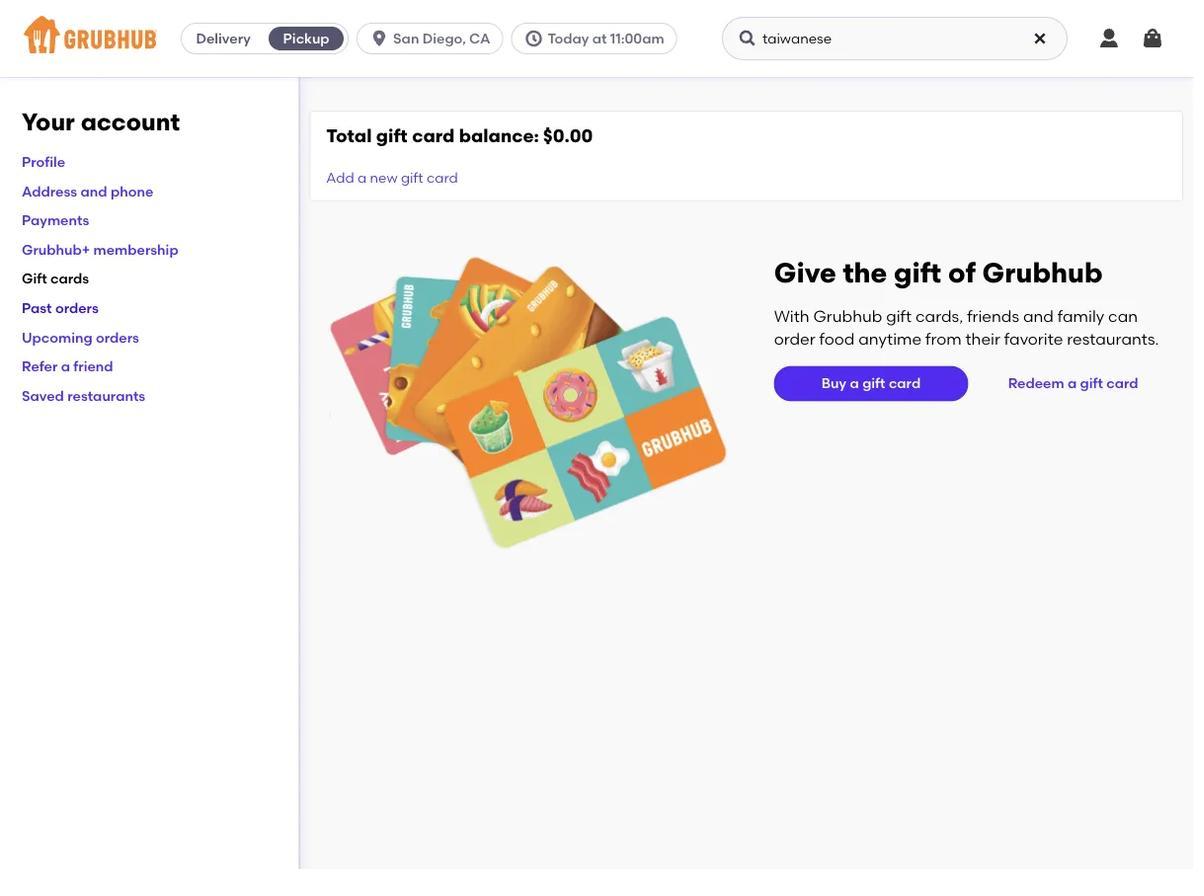 Task type: locate. For each thing, give the bounding box(es) containing it.
a
[[358, 170, 367, 186], [61, 358, 70, 375], [850, 375, 859, 392], [1068, 375, 1077, 392]]

today at 11:00am button
[[511, 23, 685, 54]]

a right refer
[[61, 358, 70, 375]]

gift inside with grubhub gift cards, friends and family can order food anytime from their favorite restaurants.
[[886, 307, 912, 326]]

a for redeem
[[1068, 375, 1077, 392]]

a inside redeem a gift card button
[[1068, 375, 1077, 392]]

and left phone
[[81, 183, 107, 199]]

Search for food, convenience, alcohol... search field
[[722, 17, 1068, 60]]

upcoming orders link
[[22, 329, 139, 346]]

orders
[[55, 300, 99, 316], [96, 329, 139, 346]]

gift left the of
[[894, 256, 942, 289]]

gift cards
[[22, 270, 89, 287]]

today
[[548, 30, 589, 47]]

grubhub up food
[[814, 307, 883, 326]]

redeem a gift card button
[[1001, 366, 1147, 401]]

total
[[326, 125, 372, 147]]

account
[[81, 108, 180, 136]]

main navigation navigation
[[0, 0, 1194, 77]]

orders up upcoming orders link
[[55, 300, 99, 316]]

1 horizontal spatial and
[[1023, 307, 1054, 326]]

0 horizontal spatial and
[[81, 183, 107, 199]]

2 horizontal spatial svg image
[[1098, 27, 1121, 50]]

a for refer
[[61, 358, 70, 375]]

0 horizontal spatial svg image
[[370, 29, 389, 48]]

card
[[412, 125, 455, 147], [427, 170, 458, 186], [889, 375, 921, 392], [1107, 375, 1139, 392]]

1 horizontal spatial svg image
[[738, 29, 758, 48]]

give the gift of grubhub
[[774, 256, 1103, 289]]

gift up the "anytime"
[[886, 307, 912, 326]]

pickup
[[283, 30, 330, 47]]

refer
[[22, 358, 58, 375]]

and up favorite
[[1023, 307, 1054, 326]]

svg image
[[1141, 27, 1165, 50], [524, 29, 544, 48], [738, 29, 758, 48]]

0 vertical spatial grubhub
[[983, 256, 1103, 289]]

svg image
[[1098, 27, 1121, 50], [370, 29, 389, 48], [1032, 31, 1048, 46]]

card up add a new gift card
[[412, 125, 455, 147]]

with grubhub gift cards, friends and family can order food anytime from their favorite restaurants.
[[774, 307, 1159, 348]]

anytime
[[859, 329, 922, 348]]

san diego, ca button
[[357, 23, 511, 54]]

profile link
[[22, 153, 65, 170]]

grubhub+ membership link
[[22, 241, 179, 258]]

a right redeem
[[1068, 375, 1077, 392]]

gift right buy
[[863, 375, 886, 392]]

friend
[[73, 358, 113, 375]]

0 vertical spatial orders
[[55, 300, 99, 316]]

gift
[[376, 125, 408, 147], [401, 170, 423, 186], [894, 256, 942, 289], [886, 307, 912, 326], [863, 375, 886, 392], [1080, 375, 1104, 392]]

0 horizontal spatial svg image
[[524, 29, 544, 48]]

upcoming orders
[[22, 329, 139, 346]]

san diego, ca
[[393, 30, 490, 47]]

saved restaurants link
[[22, 387, 145, 404]]

a left "new"
[[358, 170, 367, 186]]

saved restaurants
[[22, 387, 145, 404]]

a inside buy a gift card link
[[850, 375, 859, 392]]

grubhub
[[983, 256, 1103, 289], [814, 307, 883, 326]]

grubhub up family at right
[[983, 256, 1103, 289]]

address and phone link
[[22, 183, 153, 199]]

gift down restaurants.
[[1080, 375, 1104, 392]]

balance:
[[459, 125, 539, 147]]

phone
[[111, 183, 153, 199]]

and
[[81, 183, 107, 199], [1023, 307, 1054, 326]]

at
[[592, 30, 607, 47]]

1 vertical spatial grubhub
[[814, 307, 883, 326]]

0 horizontal spatial grubhub
[[814, 307, 883, 326]]

gift for redeem a gift card
[[1080, 375, 1104, 392]]

and inside with grubhub gift cards, friends and family can order food anytime from their favorite restaurants.
[[1023, 307, 1054, 326]]

orders up friend
[[96, 329, 139, 346]]

buy a gift card
[[822, 375, 921, 392]]

svg image inside san diego, ca button
[[370, 29, 389, 48]]

gift for give the gift of grubhub
[[894, 256, 942, 289]]

1 vertical spatial and
[[1023, 307, 1054, 326]]

1 vertical spatial orders
[[96, 329, 139, 346]]

payments
[[22, 212, 89, 229]]

profile
[[22, 153, 65, 170]]

card down restaurants.
[[1107, 375, 1139, 392]]

address and phone
[[22, 183, 153, 199]]

a right buy
[[850, 375, 859, 392]]

redeem
[[1008, 375, 1065, 392]]

gift inside button
[[1080, 375, 1104, 392]]

refer a friend
[[22, 358, 113, 375]]



Task type: vqa. For each thing, say whether or not it's contained in the screenshot.
Total
yes



Task type: describe. For each thing, give the bounding box(es) containing it.
cards,
[[916, 307, 964, 326]]

your account
[[22, 108, 180, 136]]

2 horizontal spatial svg image
[[1141, 27, 1165, 50]]

1 horizontal spatial svg image
[[1032, 31, 1048, 46]]

diego,
[[423, 30, 466, 47]]

gift cards link
[[22, 270, 89, 287]]

give
[[774, 256, 837, 289]]

gift right "new"
[[401, 170, 423, 186]]

your
[[22, 108, 75, 136]]

upcoming
[[22, 329, 93, 346]]

buy
[[822, 375, 847, 392]]

address
[[22, 183, 77, 199]]

restaurants
[[67, 387, 145, 404]]

new
[[370, 170, 398, 186]]

san
[[393, 30, 419, 47]]

restaurants.
[[1067, 329, 1159, 348]]

grubhub+
[[22, 241, 90, 258]]

with
[[774, 307, 810, 326]]

add
[[326, 170, 354, 186]]

refer a friend link
[[22, 358, 113, 375]]

orders for past orders
[[55, 300, 99, 316]]

today at 11:00am
[[548, 30, 665, 47]]

gift for buy a gift card
[[863, 375, 886, 392]]

from
[[926, 329, 962, 348]]

a for add
[[358, 170, 367, 186]]

payments link
[[22, 212, 89, 229]]

grubhub+ membership
[[22, 241, 179, 258]]

favorite
[[1005, 329, 1064, 348]]

ca
[[469, 30, 490, 47]]

food
[[820, 329, 855, 348]]

a for buy
[[850, 375, 859, 392]]

their
[[966, 329, 1001, 348]]

card inside button
[[1107, 375, 1139, 392]]

pickup button
[[265, 23, 348, 54]]

membership
[[93, 241, 179, 258]]

redeem a gift card
[[1008, 375, 1139, 392]]

$0.00
[[543, 125, 593, 147]]

orders for upcoming orders
[[96, 329, 139, 346]]

past orders
[[22, 300, 99, 316]]

cards
[[50, 270, 89, 287]]

card down total gift card balance: $0.00
[[427, 170, 458, 186]]

0 vertical spatial and
[[81, 183, 107, 199]]

delivery button
[[182, 23, 265, 54]]

of
[[948, 256, 976, 289]]

saved
[[22, 387, 64, 404]]

buy a gift card link
[[774, 366, 969, 401]]

gift up add a new gift card
[[376, 125, 408, 147]]

gift for with grubhub gift cards, friends and family can order food anytime from their favorite restaurants.
[[886, 307, 912, 326]]

1 horizontal spatial grubhub
[[983, 256, 1103, 289]]

card down the "anytime"
[[889, 375, 921, 392]]

order
[[774, 329, 816, 348]]

add a new gift card
[[326, 170, 458, 186]]

friends
[[967, 307, 1020, 326]]

grubhub inside with grubhub gift cards, friends and family can order food anytime from their favorite restaurants.
[[814, 307, 883, 326]]

past
[[22, 300, 52, 316]]

can
[[1109, 307, 1138, 326]]

svg image inside today at 11:00am button
[[524, 29, 544, 48]]

family
[[1058, 307, 1105, 326]]

total gift card balance: $0.00
[[326, 125, 593, 147]]

11:00am
[[610, 30, 665, 47]]

past orders link
[[22, 300, 99, 316]]

delivery
[[196, 30, 251, 47]]

gift
[[22, 270, 47, 287]]

gift card image
[[330, 255, 727, 551]]

the
[[843, 256, 888, 289]]



